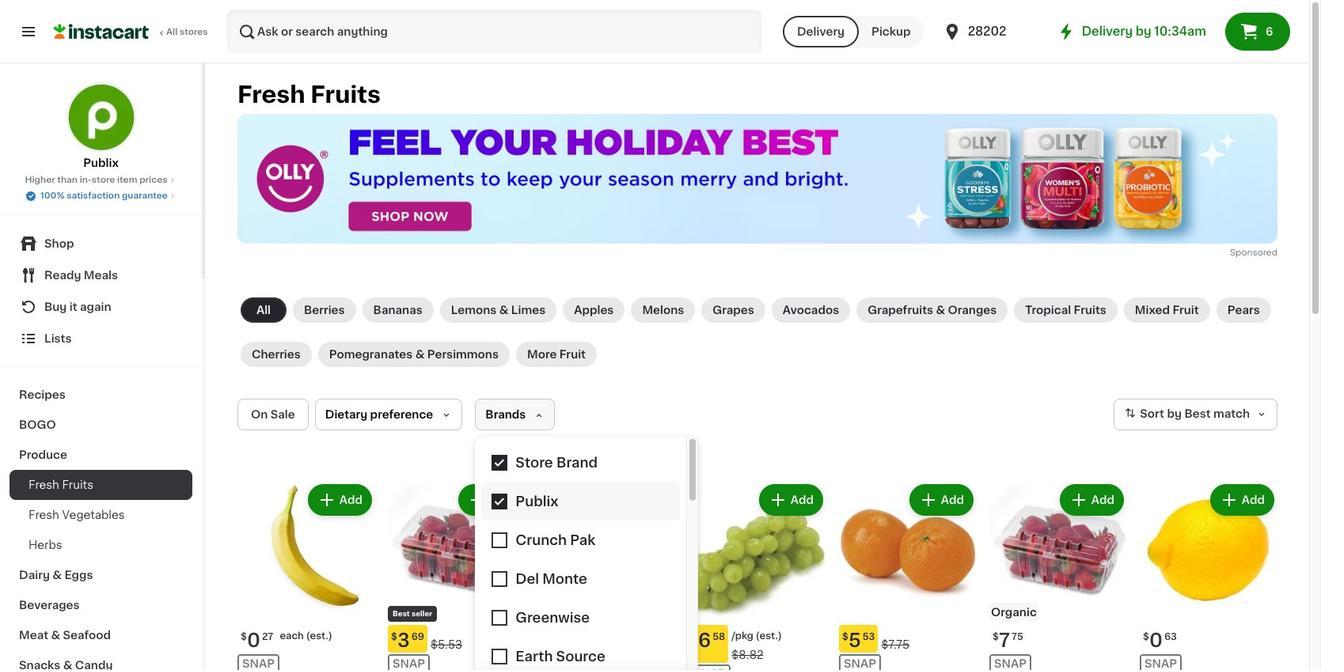 Task type: locate. For each thing, give the bounding box(es) containing it.
cherries
[[252, 349, 301, 361]]

delivery
[[1082, 25, 1133, 37], [798, 26, 845, 37]]

pomegranates & persimmons link
[[318, 342, 510, 368]]

snap down $ 3 69
[[393, 659, 425, 670]]

0 for $ 0 63
[[1150, 632, 1163, 650]]

0 horizontal spatial fruit
[[560, 349, 586, 361]]

1 vertical spatial fruit
[[560, 349, 586, 361]]

best inside product group
[[393, 611, 410, 618]]

5 snap from the left
[[995, 659, 1027, 670]]

2 add button from the left
[[460, 486, 521, 515]]

grapes
[[713, 305, 755, 316]]

on sale
[[251, 410, 295, 421]]

add for 3
[[490, 495, 513, 506]]

& for pomegranates
[[416, 349, 425, 361]]

mixed fruit
[[1136, 305, 1200, 316]]

all link
[[241, 298, 287, 323]]

2 0 from the left
[[1150, 632, 1163, 650]]

product group containing 6
[[689, 482, 827, 671]]

1 vertical spatial best
[[393, 611, 410, 618]]

dietary preference button
[[315, 399, 463, 431]]

$ 0 27
[[241, 632, 274, 650]]

& left eggs
[[53, 570, 62, 581]]

by right sort
[[1168, 409, 1182, 420]]

by
[[1136, 25, 1152, 37], [1168, 409, 1182, 420]]

1 horizontal spatial best
[[1185, 409, 1211, 420]]

delivery button
[[783, 16, 859, 48]]

$ for $ 5 53
[[843, 633, 849, 643]]

5 add button from the left
[[1062, 486, 1123, 515]]

1 add button from the left
[[309, 486, 371, 515]]

1 horizontal spatial (est.)
[[756, 632, 782, 642]]

brands button
[[475, 399, 555, 431]]

buy
[[44, 302, 67, 313]]

4 add from the left
[[941, 495, 965, 506]]

fresh inside fresh fruits link
[[29, 480, 59, 491]]

eggs
[[64, 570, 93, 581]]

pickup
[[872, 26, 911, 37]]

publix link
[[66, 82, 136, 171]]

grapefruits
[[868, 305, 934, 316]]

vegetables
[[62, 510, 125, 521]]

1 vertical spatial 6
[[698, 632, 711, 650]]

3 product group from the left
[[539, 482, 676, 671]]

$0.27 each (estimated) element
[[238, 626, 375, 654]]

best match
[[1185, 409, 1251, 420]]

6 inside 6 button
[[1266, 26, 1274, 37]]

None search field
[[227, 10, 763, 54]]

$6.58 per package (estimated) original price: $8.82 element
[[689, 626, 827, 664]]

0 vertical spatial fresh fruits
[[238, 83, 381, 106]]

fruit right the more
[[560, 349, 586, 361]]

0 horizontal spatial all
[[166, 28, 178, 36]]

berries
[[304, 305, 345, 316]]

add
[[340, 495, 363, 506], [490, 495, 513, 506], [791, 495, 814, 506], [941, 495, 965, 506], [1092, 495, 1115, 506], [1242, 495, 1266, 506]]

$ 7 75
[[993, 632, 1024, 650]]

$ inside $ 3 69
[[391, 633, 397, 643]]

apples link
[[563, 298, 625, 323]]

$ for $ 3 69
[[391, 633, 397, 643]]

0 vertical spatial 6
[[1266, 26, 1274, 37]]

1 snap from the left
[[242, 659, 275, 670]]

snap down 4
[[543, 659, 576, 670]]

delivery left 10:34am
[[1082, 25, 1133, 37]]

$ 5 53
[[843, 632, 876, 650]]

delivery left pickup button
[[798, 26, 845, 37]]

4
[[548, 632, 561, 650]]

0 horizontal spatial by
[[1136, 25, 1152, 37]]

ready meals
[[44, 270, 118, 281]]

herbs
[[29, 540, 62, 551]]

1 vertical spatial by
[[1168, 409, 1182, 420]]

& left persimmons at the bottom of page
[[416, 349, 425, 361]]

2 product group from the left
[[388, 482, 526, 671]]

all left the 'stores' on the left
[[166, 28, 178, 36]]

2 vertical spatial fresh
[[29, 510, 59, 521]]

1 vertical spatial fruits
[[1074, 305, 1107, 316]]

1 horizontal spatial fruit
[[1173, 305, 1200, 316]]

all for all
[[257, 305, 271, 316]]

(est.)
[[306, 632, 332, 642], [756, 632, 782, 642]]

1 (est.) from the left
[[306, 632, 332, 642]]

1 $ from the left
[[241, 633, 247, 643]]

fresh fruits
[[238, 83, 381, 106], [29, 480, 93, 491]]

$ inside $ 7 75
[[993, 633, 999, 643]]

higher than in-store item prices link
[[25, 174, 177, 187]]

on sale button
[[238, 399, 309, 431]]

1 horizontal spatial 0
[[1150, 632, 1163, 650]]

2 add from the left
[[490, 495, 513, 506]]

2 $ from the left
[[391, 633, 397, 643]]

4 add button from the left
[[911, 486, 973, 515]]

$ left 53
[[843, 633, 849, 643]]

snap for $0.27 each (estimated) element
[[242, 659, 275, 670]]

$8.82
[[732, 650, 764, 662]]

$ left 27
[[241, 633, 247, 643]]

0 left 27
[[247, 632, 261, 650]]

1 add from the left
[[340, 495, 363, 506]]

1 vertical spatial fresh
[[29, 480, 59, 491]]

0 horizontal spatial fresh fruits
[[29, 480, 93, 491]]

sort by
[[1141, 409, 1182, 420]]

lemons & limes
[[451, 305, 546, 316]]

limes
[[511, 305, 546, 316]]

(est.) right each
[[306, 632, 332, 642]]

instacart logo image
[[54, 22, 149, 41]]

recipes
[[19, 390, 66, 401]]

$ inside $ 0 27
[[241, 633, 247, 643]]

0 vertical spatial fruit
[[1173, 305, 1200, 316]]

Search field
[[228, 11, 761, 52]]

2 (est.) from the left
[[756, 632, 782, 642]]

ready
[[44, 270, 81, 281]]

5 add from the left
[[1092, 495, 1115, 506]]

fresh fruits link
[[10, 470, 192, 501]]

$
[[241, 633, 247, 643], [391, 633, 397, 643], [692, 633, 698, 643], [843, 633, 849, 643], [993, 633, 999, 643], [1144, 633, 1150, 643]]

shop link
[[10, 228, 192, 260]]

(est.) right /pkg
[[756, 632, 782, 642]]

1 vertical spatial all
[[257, 305, 271, 316]]

0
[[247, 632, 261, 650], [1150, 632, 1163, 650]]

• sponsored: olly gummy bottles image
[[238, 114, 1278, 244]]

fresh vegetables link
[[10, 501, 192, 531]]

add button for 0
[[309, 486, 371, 515]]

1 horizontal spatial delivery
[[1082, 25, 1133, 37]]

$ left 58
[[692, 633, 698, 643]]

1 horizontal spatial by
[[1168, 409, 1182, 420]]

5 $ from the left
[[993, 633, 999, 643]]

0 horizontal spatial delivery
[[798, 26, 845, 37]]

(est.) inside $0.27 each (estimated) element
[[306, 632, 332, 642]]

bogo link
[[10, 410, 192, 440]]

6 $ from the left
[[1144, 633, 1150, 643]]

(est.) inside the $6.58 per package (estimated) original price: $8.82 element
[[756, 632, 782, 642]]

$ left 63
[[1144, 633, 1150, 643]]

0 horizontal spatial 6
[[698, 632, 711, 650]]

ready meals link
[[10, 260, 192, 291]]

& left oranges
[[936, 305, 946, 316]]

on
[[251, 410, 268, 421]]

7 product group from the left
[[1140, 482, 1278, 671]]

fruits
[[311, 83, 381, 106], [1074, 305, 1107, 316], [62, 480, 93, 491]]

4 product group from the left
[[689, 482, 827, 671]]

0 left 63
[[1150, 632, 1163, 650]]

1 horizontal spatial all
[[257, 305, 271, 316]]

0 horizontal spatial best
[[393, 611, 410, 618]]

add button for 5
[[911, 486, 973, 515]]

0 vertical spatial best
[[1185, 409, 1211, 420]]

delivery for delivery by 10:34am
[[1082, 25, 1133, 37]]

add for 6
[[791, 495, 814, 506]]

$ inside $ 5 53
[[843, 633, 849, 643]]

4 snap from the left
[[844, 659, 877, 670]]

5
[[849, 632, 862, 650]]

0 horizontal spatial (est.)
[[306, 632, 332, 642]]

dairy
[[19, 570, 50, 581]]

berries link
[[293, 298, 356, 323]]

oranges
[[948, 305, 997, 316]]

add button
[[309, 486, 371, 515], [460, 486, 521, 515], [761, 486, 822, 515], [911, 486, 973, 515], [1062, 486, 1123, 515], [1212, 486, 1274, 515]]

0 horizontal spatial fruits
[[62, 480, 93, 491]]

0 vertical spatial fruits
[[311, 83, 381, 106]]

3 add from the left
[[791, 495, 814, 506]]

$4.41 original price: $6.63 element
[[539, 626, 676, 654]]

0 vertical spatial by
[[1136, 25, 1152, 37]]

2 snap from the left
[[393, 659, 425, 670]]

$ for $ 0 63
[[1144, 633, 1150, 643]]

guarantee
[[122, 192, 168, 200]]

1 0 from the left
[[247, 632, 261, 650]]

product group
[[238, 482, 375, 671], [388, 482, 526, 671], [539, 482, 676, 671], [689, 482, 827, 671], [840, 482, 977, 671], [990, 482, 1128, 671], [1140, 482, 1278, 671]]

6 add button from the left
[[1212, 486, 1274, 515]]

0 vertical spatial fresh
[[238, 83, 305, 106]]

6 product group from the left
[[990, 482, 1128, 671]]

0 vertical spatial all
[[166, 28, 178, 36]]

seafood
[[63, 630, 111, 642]]

(est.) for 6
[[756, 632, 782, 642]]

2 vertical spatial fruits
[[62, 480, 93, 491]]

product group containing 5
[[840, 482, 977, 671]]

fresh
[[238, 83, 305, 106], [29, 480, 59, 491], [29, 510, 59, 521]]

product group containing 3
[[388, 482, 526, 671]]

100% satisfaction guarantee
[[40, 192, 168, 200]]

4 $ from the left
[[843, 633, 849, 643]]

fruit right mixed
[[1173, 305, 1200, 316]]

3 add button from the left
[[761, 486, 822, 515]]

& right meat
[[51, 630, 60, 642]]

lists link
[[10, 323, 192, 355]]

best left the match
[[1185, 409, 1211, 420]]

27
[[262, 633, 274, 643]]

fresh inside fresh vegetables link
[[29, 510, 59, 521]]

$ inside $ 0 63
[[1144, 633, 1150, 643]]

snap down $ 7 75
[[995, 659, 1027, 670]]

delivery inside button
[[798, 26, 845, 37]]

3 snap from the left
[[543, 659, 576, 670]]

by left 10:34am
[[1136, 25, 1152, 37]]

tropical fruits link
[[1015, 298, 1118, 323]]

dairy & eggs link
[[10, 561, 192, 591]]

higher than in-store item prices
[[25, 176, 168, 185]]

$ inside $ 6 58
[[692, 633, 698, 643]]

product group containing 4
[[539, 482, 676, 671]]

& left limes
[[500, 305, 509, 316]]

item
[[117, 176, 137, 185]]

63
[[1165, 633, 1178, 643]]

snap down $ 0 27
[[242, 659, 275, 670]]

1 horizontal spatial 6
[[1266, 26, 1274, 37]]

by inside field
[[1168, 409, 1182, 420]]

snap down $ 0 63
[[1145, 659, 1178, 670]]

0 horizontal spatial 0
[[247, 632, 261, 650]]

28202 button
[[943, 10, 1038, 54]]

best inside field
[[1185, 409, 1211, 420]]

best
[[1185, 409, 1211, 420], [393, 611, 410, 618]]

snap
[[242, 659, 275, 670], [393, 659, 425, 670], [543, 659, 576, 670], [844, 659, 877, 670], [995, 659, 1027, 670], [1145, 659, 1178, 670]]

all up cherries
[[257, 305, 271, 316]]

brands
[[486, 410, 526, 421]]

more fruit
[[527, 349, 586, 361]]

best left the seller
[[393, 611, 410, 618]]

grapes link
[[702, 298, 766, 323]]

snap down $ 5 53 on the bottom of page
[[844, 659, 877, 670]]

add button for 3
[[460, 486, 521, 515]]

grapefruits & oranges link
[[857, 298, 1008, 323]]

each
[[280, 632, 304, 642]]

$ left 69
[[391, 633, 397, 643]]

5 product group from the left
[[840, 482, 977, 671]]

3 $ from the left
[[692, 633, 698, 643]]

$ left 75
[[993, 633, 999, 643]]



Task type: vqa. For each thing, say whether or not it's contained in the screenshot.
oz within Raspberries Package 12 oz container
no



Task type: describe. For each thing, give the bounding box(es) containing it.
fresh for fresh vegetables link
[[29, 510, 59, 521]]

add for 0
[[340, 495, 363, 506]]

more fruit link
[[516, 342, 597, 368]]

sale
[[271, 410, 295, 421]]

1 horizontal spatial fresh fruits
[[238, 83, 381, 106]]

$ 0 63
[[1144, 632, 1178, 650]]

100%
[[40, 192, 65, 200]]

bananas
[[374, 305, 423, 316]]

6 button
[[1226, 13, 1291, 51]]

1 horizontal spatial fruits
[[311, 83, 381, 106]]

grapefruits & oranges
[[868, 305, 997, 316]]

pears link
[[1217, 298, 1272, 323]]

add for 5
[[941, 495, 965, 506]]

(est.) for 0
[[306, 632, 332, 642]]

herbs link
[[10, 531, 192, 561]]

meat & seafood link
[[10, 621, 192, 651]]

snap for $4.41 original price: $6.63 'element'
[[543, 659, 576, 670]]

dietary preference
[[325, 410, 433, 421]]

dairy & eggs
[[19, 570, 93, 581]]

more
[[527, 349, 557, 361]]

melons link
[[632, 298, 696, 323]]

bogo
[[19, 420, 56, 431]]

all stores link
[[54, 10, 209, 54]]

produce link
[[10, 440, 192, 470]]

0 for $ 0 27
[[247, 632, 261, 650]]

pears
[[1228, 305, 1261, 316]]

& for grapefruits
[[936, 305, 946, 316]]

/pkg
[[732, 632, 754, 642]]

6 snap from the left
[[1145, 659, 1178, 670]]

nsored
[[1248, 249, 1278, 258]]

avocados
[[783, 305, 840, 316]]

fruit for more fruit
[[560, 349, 586, 361]]

delivery by 10:34am
[[1082, 25, 1207, 37]]

all for all stores
[[166, 28, 178, 36]]

dietary
[[325, 410, 368, 421]]

& for lemons
[[500, 305, 509, 316]]

again
[[80, 302, 111, 313]]

$ 6 58
[[692, 632, 726, 650]]

100% satisfaction guarantee button
[[25, 187, 177, 203]]

75
[[1012, 633, 1024, 643]]

& for dairy
[[53, 570, 62, 581]]

shop
[[44, 238, 74, 249]]

$7.75
[[882, 640, 910, 651]]

& for meat
[[51, 630, 60, 642]]

melons
[[643, 305, 685, 316]]

best for best seller
[[393, 611, 410, 618]]

$ for $ 6 58
[[692, 633, 698, 643]]

/pkg (est.)
[[732, 632, 782, 642]]

1 product group from the left
[[238, 482, 375, 671]]

all stores
[[166, 28, 208, 36]]

6 inside the $6.58 per package (estimated) original price: $8.82 element
[[698, 632, 711, 650]]

snap for $5.53 original price: $7.75 element
[[844, 659, 877, 670]]

apples
[[574, 305, 614, 316]]

1 vertical spatial fresh fruits
[[29, 480, 93, 491]]

53
[[863, 633, 876, 643]]

beverages link
[[10, 591, 192, 621]]

10:34am
[[1155, 25, 1207, 37]]

58
[[713, 633, 726, 643]]

preference
[[370, 410, 433, 421]]

than
[[57, 176, 78, 185]]

seller
[[412, 611, 433, 618]]

tropical
[[1026, 305, 1072, 316]]

in-
[[80, 176, 92, 185]]

higher
[[25, 176, 55, 185]]

$ 3 69
[[391, 632, 424, 650]]

fresh vegetables
[[29, 510, 125, 521]]

lemons & limes link
[[440, 298, 557, 323]]

it
[[70, 302, 77, 313]]

best for best match
[[1185, 409, 1211, 420]]

meat & seafood
[[19, 630, 111, 642]]

Best match Sort by field
[[1115, 399, 1278, 431]]

publix logo image
[[66, 82, 136, 152]]

avocados link
[[772, 298, 851, 323]]

by for delivery
[[1136, 25, 1152, 37]]

persimmons
[[427, 349, 499, 361]]

$3.69 original price: $5.53 element
[[388, 626, 526, 654]]

6 add from the left
[[1242, 495, 1266, 506]]

fresh for fresh fruits link
[[29, 480, 59, 491]]

stores
[[180, 28, 208, 36]]

$ for $ 7 75
[[993, 633, 999, 643]]

mixed
[[1136, 305, 1171, 316]]

2 horizontal spatial fruits
[[1074, 305, 1107, 316]]

delivery for delivery
[[798, 26, 845, 37]]

fruit for mixed fruit
[[1173, 305, 1200, 316]]

tropical fruits
[[1026, 305, 1107, 316]]

match
[[1214, 409, 1251, 420]]

sort
[[1141, 409, 1165, 420]]

$5.53
[[431, 640, 463, 651]]

7
[[999, 632, 1011, 650]]

product group containing 7
[[990, 482, 1128, 671]]

$5.53 original price: $7.75 element
[[840, 626, 977, 654]]

store
[[92, 176, 115, 185]]

add button for 6
[[761, 486, 822, 515]]

ready meals button
[[10, 260, 192, 291]]

by for sort
[[1168, 409, 1182, 420]]

meals
[[84, 270, 118, 281]]

organic
[[992, 608, 1037, 619]]

delivery by 10:34am link
[[1057, 22, 1207, 41]]

$ for $ 0 27
[[241, 633, 247, 643]]

lemons
[[451, 305, 497, 316]]

69
[[412, 633, 424, 643]]

service type group
[[783, 16, 924, 48]]

snap for $3.69 original price: $5.53 element
[[393, 659, 425, 670]]



